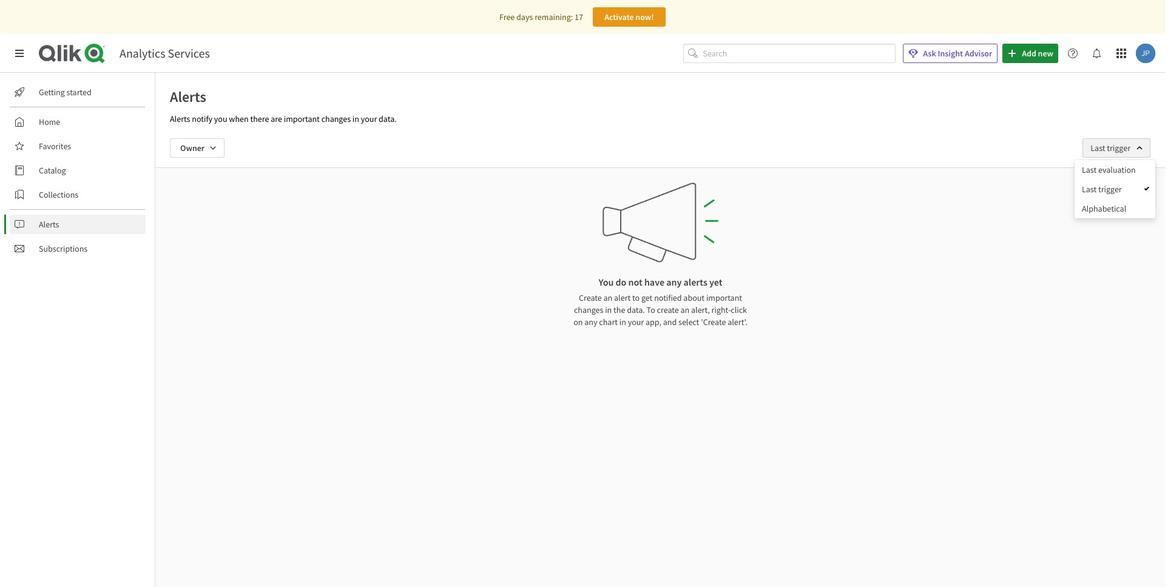 Task type: describe. For each thing, give the bounding box(es) containing it.
activate now! link
[[593, 7, 666, 27]]

alert
[[614, 292, 631, 303]]

0 vertical spatial data.
[[379, 113, 397, 124]]

app,
[[646, 317, 661, 328]]

advisor
[[965, 48, 992, 59]]

alphabetical option
[[1075, 199, 1155, 218]]

are
[[271, 113, 282, 124]]

last trigger for the last trigger field
[[1091, 143, 1130, 154]]

to
[[647, 305, 655, 316]]

getting
[[39, 87, 65, 98]]

Last trigger field
[[1083, 138, 1151, 158]]

services
[[168, 46, 210, 61]]

home
[[39, 117, 60, 127]]

subscriptions
[[39, 243, 88, 254]]

last for last evaluation option
[[1082, 164, 1097, 175]]

searchbar element
[[683, 44, 896, 63]]

remaining:
[[535, 12, 573, 22]]

last evaluation
[[1082, 164, 1136, 175]]

free days remaining: 17
[[499, 12, 583, 22]]

to
[[632, 292, 640, 303]]

not
[[628, 276, 642, 288]]

home link
[[10, 112, 146, 132]]

subscriptions link
[[10, 239, 146, 259]]

alerts inside alerts link
[[39, 219, 59, 230]]

click
[[731, 305, 747, 316]]

analytics
[[120, 46, 165, 61]]

0 vertical spatial important
[[284, 113, 320, 124]]

1 vertical spatial alerts
[[170, 113, 190, 124]]

last for last trigger option
[[1082, 184, 1097, 195]]

getting started
[[39, 87, 91, 98]]

1 horizontal spatial in
[[605, 305, 612, 316]]

0 vertical spatial your
[[361, 113, 377, 124]]

0 vertical spatial alerts
[[170, 87, 206, 106]]

last trigger for last trigger option
[[1082, 184, 1122, 195]]

activate now!
[[604, 12, 654, 22]]

now!
[[636, 12, 654, 22]]

alerts notify you when there are important changes in your data.
[[170, 113, 397, 124]]

you do not have any alerts yet create an alert to get notified about important changes in the data. to create an alert, right-click on any chart in your app, and select 'create alert'.
[[574, 276, 747, 328]]

0 horizontal spatial any
[[585, 317, 597, 328]]

filters region
[[0, 0, 1165, 587]]

changes inside you do not have any alerts yet create an alert to get notified about important changes in the data. to create an alert, right-click on any chart in your app, and select 'create alert'.
[[574, 305, 603, 316]]

last for the last trigger field
[[1091, 143, 1105, 154]]

0 vertical spatial changes
[[321, 113, 351, 124]]

get
[[641, 292, 653, 303]]

data. inside you do not have any alerts yet create an alert to get notified about important changes in the data. to create an alert, right-click on any chart in your app, and select 'create alert'.
[[627, 305, 645, 316]]

activate
[[604, 12, 634, 22]]

0 vertical spatial in
[[352, 113, 359, 124]]

insight
[[938, 48, 963, 59]]

'create
[[701, 317, 726, 328]]

list box inside filters region
[[1075, 160, 1155, 218]]

catalog
[[39, 165, 66, 176]]

have
[[644, 276, 664, 288]]

days
[[516, 12, 533, 22]]



Task type: vqa. For each thing, say whether or not it's contained in the screenshot.
middle Last
yes



Task type: locate. For each thing, give the bounding box(es) containing it.
close sidebar menu image
[[15, 49, 24, 58]]

you
[[599, 276, 614, 288]]

collections link
[[10, 185, 146, 204]]

0 horizontal spatial your
[[361, 113, 377, 124]]

last up last evaluation
[[1091, 143, 1105, 154]]

favorites
[[39, 141, 71, 152]]

alerts up subscriptions
[[39, 219, 59, 230]]

list box
[[1075, 160, 1155, 218]]

notified
[[654, 292, 682, 303]]

0 horizontal spatial an
[[603, 292, 612, 303]]

last trigger inside option
[[1082, 184, 1122, 195]]

trigger down last evaluation
[[1098, 184, 1122, 195]]

1 horizontal spatial important
[[706, 292, 742, 303]]

your
[[361, 113, 377, 124], [628, 317, 644, 328]]

in
[[352, 113, 359, 124], [605, 305, 612, 316], [619, 317, 626, 328]]

navigation pane element
[[0, 78, 155, 263]]

1 vertical spatial trigger
[[1098, 184, 1122, 195]]

trigger inside field
[[1107, 143, 1130, 154]]

last inside field
[[1091, 143, 1105, 154]]

any up notified
[[666, 276, 682, 288]]

trigger for last trigger option
[[1098, 184, 1122, 195]]

2 vertical spatial alerts
[[39, 219, 59, 230]]

collections
[[39, 189, 78, 200]]

favorites link
[[10, 137, 146, 156]]

analytics services
[[120, 46, 210, 61]]

you
[[214, 113, 227, 124]]

last trigger option
[[1075, 180, 1155, 199]]

1 vertical spatial data.
[[627, 305, 645, 316]]

analytics services element
[[120, 46, 210, 61]]

1 vertical spatial last trigger
[[1082, 184, 1122, 195]]

last trigger up last evaluation
[[1091, 143, 1130, 154]]

2 vertical spatial last
[[1082, 184, 1097, 195]]

0 vertical spatial an
[[603, 292, 612, 303]]

data.
[[379, 113, 397, 124], [627, 305, 645, 316]]

last trigger up alphabetical
[[1082, 184, 1122, 195]]

changes right are
[[321, 113, 351, 124]]

yet
[[709, 276, 722, 288]]

last trigger inside field
[[1091, 143, 1130, 154]]

do
[[616, 276, 626, 288]]

important inside you do not have any alerts yet create an alert to get notified about important changes in the data. to create an alert, right-click on any chart in your app, and select 'create alert'.
[[706, 292, 742, 303]]

create
[[579, 292, 602, 303]]

0 vertical spatial any
[[666, 276, 682, 288]]

1 vertical spatial in
[[605, 305, 612, 316]]

an
[[603, 292, 612, 303], [681, 305, 689, 316]]

trigger up evaluation
[[1107, 143, 1130, 154]]

important up right-
[[706, 292, 742, 303]]

free
[[499, 12, 515, 22]]

when
[[229, 113, 249, 124]]

1 horizontal spatial your
[[628, 317, 644, 328]]

0 vertical spatial trigger
[[1107, 143, 1130, 154]]

alerts
[[170, 87, 206, 106], [170, 113, 190, 124], [39, 219, 59, 230]]

ask insight advisor button
[[903, 44, 998, 63]]

the
[[614, 305, 625, 316]]

Search text field
[[703, 44, 896, 63]]

0 horizontal spatial in
[[352, 113, 359, 124]]

important right are
[[284, 113, 320, 124]]

any right the "on"
[[585, 317, 597, 328]]

evaluation
[[1098, 164, 1136, 175]]

0 vertical spatial last trigger
[[1091, 143, 1130, 154]]

0 horizontal spatial important
[[284, 113, 320, 124]]

trigger for the last trigger field
[[1107, 143, 1130, 154]]

any
[[666, 276, 682, 288], [585, 317, 597, 328]]

an up the select
[[681, 305, 689, 316]]

alerts left the notify
[[170, 113, 190, 124]]

ask insight advisor
[[923, 48, 992, 59]]

right-
[[712, 305, 731, 316]]

and
[[663, 317, 677, 328]]

2 vertical spatial in
[[619, 317, 626, 328]]

last evaluation option
[[1075, 160, 1155, 180]]

1 horizontal spatial an
[[681, 305, 689, 316]]

changes down create
[[574, 305, 603, 316]]

1 vertical spatial important
[[706, 292, 742, 303]]

alert,
[[691, 305, 710, 316]]

1 vertical spatial your
[[628, 317, 644, 328]]

alphabetical
[[1082, 203, 1126, 214]]

alerts
[[684, 276, 707, 288]]

1 horizontal spatial changes
[[574, 305, 603, 316]]

there
[[250, 113, 269, 124]]

alert'.
[[728, 317, 747, 328]]

0 vertical spatial last
[[1091, 143, 1105, 154]]

create
[[657, 305, 679, 316]]

getting started link
[[10, 83, 146, 102]]

trigger
[[1107, 143, 1130, 154], [1098, 184, 1122, 195]]

ask
[[923, 48, 936, 59]]

1 vertical spatial any
[[585, 317, 597, 328]]

select
[[678, 317, 699, 328]]

last
[[1091, 143, 1105, 154], [1082, 164, 1097, 175], [1082, 184, 1097, 195]]

1 vertical spatial an
[[681, 305, 689, 316]]

notify
[[192, 113, 212, 124]]

last up alphabetical
[[1082, 184, 1097, 195]]

17
[[575, 12, 583, 22]]

1 horizontal spatial any
[[666, 276, 682, 288]]

on
[[574, 317, 583, 328]]

catalog link
[[10, 161, 146, 180]]

0 horizontal spatial changes
[[321, 113, 351, 124]]

your inside you do not have any alerts yet create an alert to get notified about important changes in the data. to create an alert, right-click on any chart in your app, and select 'create alert'.
[[628, 317, 644, 328]]

alerts up the notify
[[170, 87, 206, 106]]

1 horizontal spatial data.
[[627, 305, 645, 316]]

1 vertical spatial last
[[1082, 164, 1097, 175]]

2 horizontal spatial in
[[619, 317, 626, 328]]

started
[[66, 87, 91, 98]]

alerts link
[[10, 215, 146, 234]]

last left evaluation
[[1082, 164, 1097, 175]]

an left alert
[[603, 292, 612, 303]]

last trigger
[[1091, 143, 1130, 154], [1082, 184, 1122, 195]]

chart
[[599, 317, 618, 328]]

list box containing last evaluation
[[1075, 160, 1155, 218]]

1 vertical spatial changes
[[574, 305, 603, 316]]

0 horizontal spatial data.
[[379, 113, 397, 124]]

changes
[[321, 113, 351, 124], [574, 305, 603, 316]]

trigger inside option
[[1098, 184, 1122, 195]]

about
[[683, 292, 705, 303]]

important
[[284, 113, 320, 124], [706, 292, 742, 303]]



